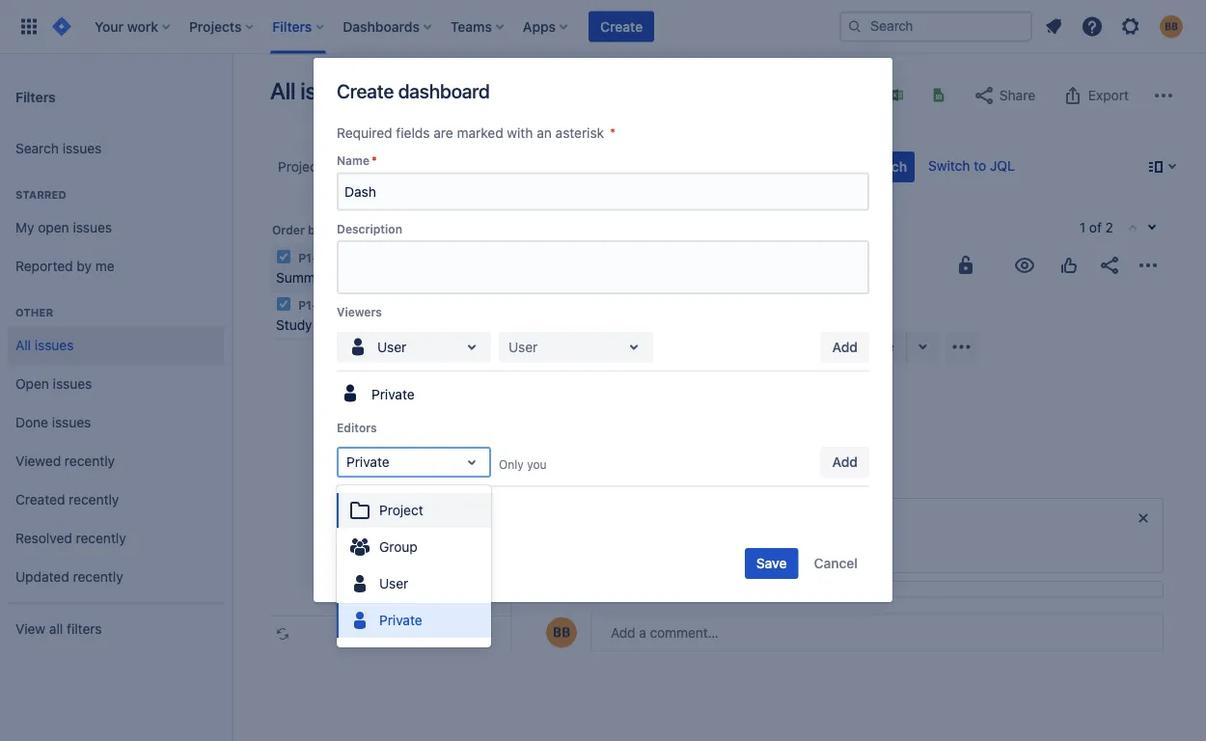 Task type: vqa. For each thing, say whether or not it's contained in the screenshot.
Recent to the right
no



Task type: describe. For each thing, give the bounding box(es) containing it.
1 horizontal spatial 2
[[1106, 220, 1114, 236]]

no restrictions image
[[955, 254, 978, 277]]

1 horizontal spatial all issues
[[270, 77, 364, 104]]

next issue 'p1-1' ( type 'j' ) image
[[1145, 220, 1160, 236]]

add a description...
[[544, 451, 665, 467]]

p1-2
[[295, 251, 325, 265]]

required
[[337, 125, 393, 141]]

0 horizontal spatial *
[[372, 154, 377, 167]]

created recently
[[15, 492, 119, 508]]

editors
[[337, 421, 377, 434]]

recently for created recently
[[69, 492, 119, 508]]

starred group
[[8, 168, 224, 292]]

issues for "all issues" link
[[35, 337, 74, 353]]

all issues link
[[8, 326, 224, 365]]

issues for done issues link
[[52, 415, 91, 431]]

open issues link
[[8, 365, 224, 404]]

link
[[831, 338, 858, 354]]

issues inside my open issues link
[[73, 220, 112, 236]]

share
[[1000, 87, 1036, 103]]

search image
[[848, 19, 863, 34]]

updated recently link
[[8, 558, 224, 597]]

not available - this is the first issue image
[[1126, 221, 1141, 237]]

create banner
[[0, 0, 1207, 54]]

of
[[1090, 220, 1102, 236]]

reported
[[15, 258, 73, 274]]

private up group
[[372, 502, 415, 518]]

attach button
[[544, 331, 631, 362]]

filters
[[15, 89, 56, 104]]

by for reported
[[77, 258, 92, 274]]

viewers
[[337, 306, 382, 319]]

other
[[15, 306, 53, 319]]

cancel button
[[803, 548, 870, 579]]

description
[[337, 222, 403, 236]]

recently for viewed recently
[[65, 453, 115, 469]]

issues for search issues link
[[62, 141, 102, 156]]

pinning.
[[823, 543, 873, 559]]

0 horizontal spatial 1
[[317, 298, 323, 312]]

search for search
[[863, 159, 907, 175]]

link issue button
[[798, 331, 908, 362]]

details element
[[544, 581, 1164, 627]]

0 vertical spatial 1
[[1080, 220, 1086, 236]]

an
[[537, 125, 552, 141]]

open issues
[[15, 376, 92, 392]]

Editors text field
[[347, 453, 350, 472]]

to for switch
[[974, 158, 987, 174]]

add for editors
[[833, 454, 858, 470]]

switch
[[929, 158, 971, 174]]

small image inside the 'order by created' link
[[372, 224, 388, 240]]

1 horizontal spatial to
[[775, 543, 787, 559]]

issues for open issues link
[[53, 376, 92, 392]]

1 vertical spatial 2
[[317, 251, 325, 265]]

0 vertical spatial small image
[[850, 88, 865, 103]]

created recently link
[[8, 481, 224, 519]]

open
[[15, 376, 49, 392]]

with
[[507, 125, 533, 141]]

user down viewers
[[377, 339, 407, 355]]

description...
[[584, 451, 665, 467]]

viewed recently link
[[8, 442, 224, 481]]

search for search issues
[[15, 141, 59, 156]]

Search issues using keywords text field
[[734, 152, 849, 182]]

label
[[742, 543, 771, 559]]

starred
[[15, 189, 66, 201]]

updated recently
[[15, 569, 123, 585]]

order by created
[[272, 223, 370, 237]]

are
[[434, 125, 453, 141]]

Description text field
[[337, 240, 870, 294]]

order
[[272, 223, 305, 237]]

2 open image from the left
[[623, 335, 646, 359]]

cancel
[[814, 556, 858, 571]]

1 of 2
[[1080, 220, 1114, 236]]

view
[[15, 621, 45, 637]]

fields
[[396, 125, 430, 141]]

create for create
[[601, 18, 643, 34]]

unassigned
[[756, 643, 829, 659]]

you
[[527, 458, 547, 471]]

next to a field label to start pinning.
[[650, 543, 873, 559]]

me
[[95, 258, 115, 274]]

open
[[38, 220, 69, 236]]

created inside other group
[[15, 492, 65, 508]]

attach
[[577, 338, 619, 354]]

viewed recently
[[15, 453, 115, 469]]

view all filters link
[[8, 610, 224, 649]]

start
[[791, 543, 820, 559]]

project
[[379, 502, 424, 518]]

add button for viewers
[[821, 332, 870, 362]]

done issues
[[15, 415, 91, 431]]

order by created link
[[270, 218, 390, 241]]

details
[[557, 596, 602, 612]]

view all filters
[[15, 621, 102, 637]]

reported by me link
[[8, 247, 224, 286]]

to for next
[[684, 543, 696, 559]]

all issues inside other group
[[15, 337, 74, 353]]

primary element
[[12, 0, 840, 54]]

1 open image from the left
[[460, 335, 484, 359]]

private down group
[[379, 612, 422, 628]]

Search field
[[840, 11, 1033, 42]]

by for order
[[308, 223, 322, 237]]

add for viewers
[[833, 339, 858, 355]]

search issues
[[15, 141, 102, 156]]



Task type: locate. For each thing, give the bounding box(es) containing it.
2 add button from the top
[[821, 447, 870, 478]]

task image
[[276, 296, 292, 312]]

1 horizontal spatial summary
[[544, 292, 642, 320]]

1 horizontal spatial open image
[[623, 335, 646, 359]]

0 vertical spatial search
[[15, 141, 59, 156]]

to left jql at the right of page
[[974, 158, 987, 174]]

1 vertical spatial create
[[337, 79, 394, 102]]

1 horizontal spatial created
[[325, 223, 370, 237]]

summary up the attach
[[544, 292, 642, 320]]

to right the next
[[684, 543, 696, 559]]

1 add button from the top
[[821, 332, 870, 362]]

name
[[337, 154, 370, 167]]

all inside other group
[[15, 337, 31, 353]]

all
[[49, 621, 63, 637]]

0 horizontal spatial summary
[[276, 270, 335, 286]]

created
[[325, 223, 370, 237], [15, 492, 65, 508]]

* right name
[[372, 154, 377, 167]]

issues
[[301, 77, 364, 104], [62, 141, 102, 156], [73, 220, 112, 236], [35, 337, 74, 353], [53, 376, 92, 392], [52, 415, 91, 431]]

recently down resolved recently link
[[73, 569, 123, 585]]

my open issues
[[15, 220, 112, 236]]

profile image of bob builder image
[[546, 617, 577, 648]]

to
[[974, 158, 987, 174], [684, 543, 696, 559], [775, 543, 787, 559]]

0 horizontal spatial search
[[15, 141, 59, 156]]

2 right of
[[1106, 220, 1114, 236]]

small image left open in microsoft excel image
[[850, 88, 865, 103]]

0 vertical spatial 2
[[1106, 220, 1114, 236]]

a left field
[[700, 543, 707, 559]]

issues inside search issues link
[[62, 141, 102, 156]]

open in google sheets image
[[932, 87, 947, 103]]

summary
[[276, 270, 335, 286], [544, 292, 642, 320]]

export button
[[1052, 80, 1139, 111]]

save for save
[[757, 556, 787, 571]]

private down the editors
[[347, 454, 390, 470]]

recently down viewed recently link
[[69, 492, 119, 508]]

2 down order by created
[[317, 251, 325, 265]]

create button
[[589, 11, 655, 42]]

all issues down other
[[15, 337, 74, 353]]

next
[[653, 543, 680, 559]]

assignee
[[557, 644, 608, 657]]

0 vertical spatial p1-
[[298, 251, 317, 265]]

0 vertical spatial by
[[308, 223, 322, 237]]

by inside starred group
[[77, 258, 92, 274]]

p1-1
[[295, 298, 323, 312]]

share link
[[963, 80, 1046, 111]]

p1- right task image
[[298, 251, 317, 265]]

switch to jql link
[[929, 158, 1015, 174]]

asterisk
[[556, 125, 604, 141]]

issues inside open issues link
[[53, 376, 92, 392]]

save
[[388, 86, 418, 102], [757, 556, 787, 571]]

1 vertical spatial created
[[15, 492, 65, 508]]

0 vertical spatial summary
[[276, 270, 335, 286]]

jira software image
[[50, 15, 73, 38], [50, 15, 73, 38]]

1 vertical spatial all
[[15, 337, 31, 353]]

required fields are marked with an asterisk *
[[337, 125, 616, 141]]

name *
[[337, 154, 377, 167]]

private
[[372, 387, 415, 403], [347, 454, 390, 470], [372, 502, 415, 518], [379, 612, 422, 628]]

done issues link
[[8, 404, 224, 442]]

user left attach 'button'
[[509, 339, 538, 355]]

a right you
[[573, 451, 580, 467]]

save button
[[745, 548, 799, 579]]

filters
[[67, 621, 102, 637]]

1 horizontal spatial create
[[601, 18, 643, 34]]

my open issues link
[[8, 209, 224, 247]]

1 vertical spatial small image
[[372, 224, 388, 240]]

0 vertical spatial created
[[325, 223, 370, 237]]

1
[[1080, 220, 1086, 236], [317, 298, 323, 312]]

1 horizontal spatial *
[[610, 125, 616, 141]]

None field
[[339, 174, 868, 209]]

1 horizontal spatial 1
[[1080, 220, 1086, 236]]

search inside button
[[863, 159, 907, 175]]

1 vertical spatial a
[[700, 543, 707, 559]]

small image right order by created
[[372, 224, 388, 240]]

1 vertical spatial by
[[77, 258, 92, 274]]

1 horizontal spatial all
[[270, 77, 296, 104]]

viewed
[[15, 453, 61, 469]]

recently for resolved recently
[[76, 531, 126, 546]]

add left 'issue'
[[833, 339, 858, 355]]

1 horizontal spatial search
[[863, 159, 907, 175]]

recently up the created recently
[[65, 453, 115, 469]]

group
[[379, 539, 418, 555]]

0 horizontal spatial small image
[[372, 224, 388, 240]]

open image
[[460, 451, 484, 474]]

add up pinning. on the bottom
[[833, 454, 858, 470]]

resolved recently link
[[8, 519, 224, 558]]

1 right task icon
[[317, 298, 323, 312]]

small image
[[850, 88, 865, 103], [372, 224, 388, 240]]

issue
[[861, 338, 894, 354]]

search issues link
[[8, 129, 224, 168]]

1 vertical spatial *
[[372, 154, 377, 167]]

0 horizontal spatial created
[[15, 492, 65, 508]]

2 p1- from the top
[[298, 298, 317, 312]]

create dashboard
[[337, 79, 490, 102]]

summary down p1-2
[[276, 270, 335, 286]]

0 vertical spatial all
[[270, 77, 296, 104]]

1 vertical spatial search
[[863, 159, 907, 175]]

create inside button
[[601, 18, 643, 34]]

save as
[[388, 86, 435, 102]]

p1-
[[298, 251, 317, 265], [298, 298, 317, 312]]

issues inside done issues link
[[52, 415, 91, 431]]

0 horizontal spatial save
[[388, 86, 418, 102]]

dashboard
[[398, 79, 490, 102]]

1 horizontal spatial by
[[308, 223, 322, 237]]

user down group
[[379, 576, 409, 592]]

add button
[[821, 332, 870, 362], [821, 447, 870, 478]]

export
[[1089, 87, 1129, 103]]

p1- for summary
[[298, 251, 317, 265]]

add right only
[[544, 451, 569, 467]]

to left start
[[775, 543, 787, 559]]

recently down created recently link
[[76, 531, 126, 546]]

1 vertical spatial all issues
[[15, 337, 74, 353]]

1 horizontal spatial a
[[700, 543, 707, 559]]

only
[[499, 458, 524, 471]]

link issue
[[831, 338, 894, 354]]

study
[[276, 317, 312, 333]]

all issues up required
[[270, 77, 364, 104]]

private up the editors
[[372, 387, 415, 403]]

by left 'me'
[[77, 258, 92, 274]]

save as button
[[378, 79, 445, 110]]

search button
[[855, 152, 915, 182]]

as
[[421, 86, 435, 102]]

Add a comment… field
[[591, 613, 1164, 652]]

1 horizontal spatial save
[[757, 556, 787, 571]]

task image
[[276, 249, 292, 265]]

marked
[[457, 125, 504, 141]]

created down viewed
[[15, 492, 65, 508]]

1 horizontal spatial small image
[[850, 88, 865, 103]]

by
[[308, 223, 322, 237], [77, 258, 92, 274]]

create
[[601, 18, 643, 34], [337, 79, 394, 102]]

1 vertical spatial save
[[757, 556, 787, 571]]

0 vertical spatial all issues
[[270, 77, 364, 104]]

save left start
[[757, 556, 787, 571]]

1 vertical spatial 1
[[317, 298, 323, 312]]

field
[[711, 543, 738, 559]]

0 horizontal spatial all issues
[[15, 337, 74, 353]]

hide message image
[[1132, 507, 1156, 530]]

open in microsoft excel image
[[890, 87, 905, 103]]

0 horizontal spatial a
[[573, 451, 580, 467]]

1 vertical spatial p1-
[[298, 298, 317, 312]]

save for save as
[[388, 86, 418, 102]]

save left as
[[388, 86, 418, 102]]

0 horizontal spatial create
[[337, 79, 394, 102]]

updated
[[15, 569, 69, 585]]

jql
[[990, 158, 1015, 174]]

add button for editors
[[821, 447, 870, 478]]

0 vertical spatial add button
[[821, 332, 870, 362]]

0 vertical spatial *
[[610, 125, 616, 141]]

open image
[[460, 335, 484, 359], [623, 335, 646, 359]]

search up starred
[[15, 141, 59, 156]]

2
[[1106, 220, 1114, 236], [317, 251, 325, 265]]

0 horizontal spatial to
[[684, 543, 696, 559]]

issues inside "all issues" link
[[35, 337, 74, 353]]

0 horizontal spatial 2
[[317, 251, 325, 265]]

0 vertical spatial a
[[573, 451, 580, 467]]

0 horizontal spatial all
[[15, 337, 31, 353]]

resolved
[[15, 531, 72, 546]]

2 horizontal spatial to
[[974, 158, 987, 174]]

search left switch
[[863, 159, 907, 175]]

create for create dashboard
[[337, 79, 394, 102]]

my
[[15, 220, 34, 236]]

0 horizontal spatial open image
[[460, 335, 484, 359]]

all
[[270, 77, 296, 104], [15, 337, 31, 353]]

a
[[573, 451, 580, 467], [700, 543, 707, 559]]

0 vertical spatial save
[[388, 86, 418, 102]]

1 vertical spatial summary
[[544, 292, 642, 320]]

add a child issue image
[[646, 335, 669, 358]]

1 vertical spatial add button
[[821, 447, 870, 478]]

recently for updated recently
[[73, 569, 123, 585]]

p1- right task icon
[[298, 298, 317, 312]]

reported by me
[[15, 258, 115, 274]]

0 vertical spatial create
[[601, 18, 643, 34]]

created right order
[[325, 223, 370, 237]]

None text field
[[509, 337, 512, 357]]

other group
[[8, 286, 224, 602]]

p1- for study
[[298, 298, 317, 312]]

resolved recently
[[15, 531, 126, 546]]

* right asterisk at the top of page
[[610, 125, 616, 141]]

1 p1- from the top
[[298, 251, 317, 265]]

all issues
[[270, 77, 364, 104], [15, 337, 74, 353]]

switch to jql
[[929, 158, 1015, 174]]

only you
[[499, 458, 547, 471]]

done
[[15, 415, 48, 431]]

1 left of
[[1080, 220, 1086, 236]]

by right order
[[308, 223, 322, 237]]

0 horizontal spatial by
[[77, 258, 92, 274]]



